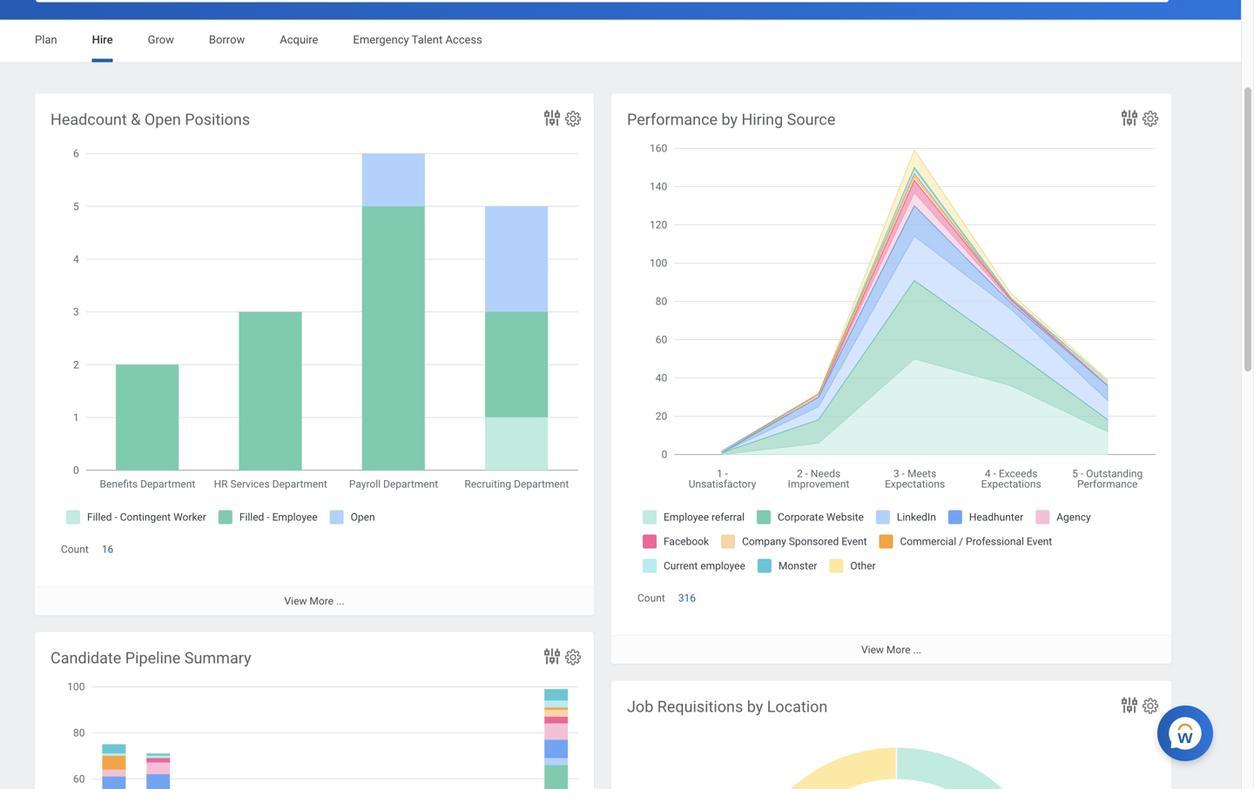 Task type: describe. For each thing, give the bounding box(es) containing it.
0 vertical spatial by
[[722, 111, 738, 129]]

job requisitions by location element
[[611, 682, 1171, 790]]

plan
[[35, 33, 57, 46]]

borrow
[[209, 33, 245, 46]]

count for performance
[[638, 593, 665, 605]]

positions
[[185, 111, 250, 129]]

talent
[[412, 33, 443, 46]]

configure job requisitions by location image
[[1141, 697, 1160, 716]]

more for headcount & open positions
[[310, 596, 334, 608]]

hire
[[92, 33, 113, 46]]

... for performance by hiring source
[[913, 644, 921, 657]]

tab list containing plan
[[17, 20, 1224, 62]]

emergency talent access
[[353, 33, 482, 46]]

316
[[678, 593, 696, 605]]

open
[[144, 111, 181, 129]]

access
[[445, 33, 482, 46]]

16 button
[[102, 543, 116, 557]]

emergency
[[353, 33, 409, 46]]

configure and view chart data image for source
[[1119, 108, 1140, 128]]

performance by hiring source
[[627, 111, 836, 129]]

configure and view chart data image for candidate pipeline summary
[[542, 647, 563, 668]]

configure candidate pipeline summary image
[[564, 648, 583, 668]]

hiring
[[742, 111, 783, 129]]

view more ... for headcount & open positions
[[284, 596, 344, 608]]

acquire
[[280, 33, 318, 46]]

source
[[787, 111, 836, 129]]

view for performance by hiring source
[[861, 644, 884, 657]]

1 horizontal spatial by
[[747, 699, 763, 717]]

candidate pipeline summary element
[[35, 633, 594, 790]]

configure and view chart data image for headcount & open positions
[[542, 108, 563, 128]]



Task type: locate. For each thing, give the bounding box(es) containing it.
1 vertical spatial view more ...
[[861, 644, 921, 657]]

2 configure and view chart data image from the top
[[542, 647, 563, 668]]

configure and view chart data image left 'configure job requisitions by location' image
[[1119, 695, 1140, 716]]

more inside performance by hiring source element
[[887, 644, 911, 657]]

0 horizontal spatial view more ... link
[[35, 587, 594, 616]]

configure and view chart data image left configure candidate pipeline summary image
[[542, 647, 563, 668]]

0 vertical spatial ...
[[336, 596, 344, 608]]

0 vertical spatial count
[[61, 544, 89, 556]]

0 vertical spatial view more ... link
[[35, 587, 594, 616]]

requisitions
[[657, 699, 743, 717]]

view more ... link
[[35, 587, 594, 616], [611, 636, 1171, 664]]

0 vertical spatial configure and view chart data image
[[542, 108, 563, 128]]

1 vertical spatial configure and view chart data image
[[1119, 695, 1140, 716]]

1 vertical spatial count
[[638, 593, 665, 605]]

1 horizontal spatial view more ... link
[[611, 636, 1171, 664]]

1 vertical spatial view
[[861, 644, 884, 657]]

location
[[767, 699, 828, 717]]

more
[[310, 596, 334, 608], [887, 644, 911, 657]]

by left location at the right
[[747, 699, 763, 717]]

view more ... link for positions
[[35, 587, 594, 616]]

1 horizontal spatial view more ...
[[861, 644, 921, 657]]

configure headcount & open positions image
[[564, 109, 583, 128]]

configure and view chart data image for location
[[1119, 695, 1140, 716]]

view more ...
[[284, 596, 344, 608], [861, 644, 921, 657]]

count left 316 at the bottom right
[[638, 593, 665, 605]]

...
[[336, 596, 344, 608], [913, 644, 921, 657]]

2 configure and view chart data image from the top
[[1119, 695, 1140, 716]]

performance by hiring source element
[[611, 94, 1171, 664]]

0 horizontal spatial view
[[284, 596, 307, 608]]

configure performance by hiring source image
[[1141, 109, 1160, 128]]

configure and view chart data image inside performance by hiring source element
[[1119, 108, 1140, 128]]

count inside performance by hiring source element
[[638, 593, 665, 605]]

count
[[61, 544, 89, 556], [638, 593, 665, 605]]

0 vertical spatial configure and view chart data image
[[1119, 108, 1140, 128]]

0 horizontal spatial count
[[61, 544, 89, 556]]

headcount
[[51, 111, 127, 129]]

1 vertical spatial by
[[747, 699, 763, 717]]

performance
[[627, 111, 718, 129]]

316 button
[[678, 592, 699, 606]]

1 horizontal spatial count
[[638, 593, 665, 605]]

1 horizontal spatial ...
[[913, 644, 921, 657]]

0 horizontal spatial more
[[310, 596, 334, 608]]

1 vertical spatial more
[[887, 644, 911, 657]]

configure and view chart data image
[[1119, 108, 1140, 128], [1119, 695, 1140, 716]]

1 vertical spatial view more ... link
[[611, 636, 1171, 664]]

count for headcount
[[61, 544, 89, 556]]

job
[[627, 699, 653, 717]]

view for headcount & open positions
[[284, 596, 307, 608]]

0 vertical spatial view
[[284, 596, 307, 608]]

configure and view chart data image
[[542, 108, 563, 128], [542, 647, 563, 668]]

configure and view chart data image left 'configure headcount & open positions' icon
[[542, 108, 563, 128]]

summary
[[184, 650, 251, 668]]

configure and view chart data image left the configure performance by hiring source icon
[[1119, 108, 1140, 128]]

view more ... inside performance by hiring source element
[[861, 644, 921, 657]]

configure and view chart data image inside 'candidate pipeline summary' element
[[542, 647, 563, 668]]

more for performance by hiring source
[[887, 644, 911, 657]]

... inside performance by hiring source element
[[913, 644, 921, 657]]

view inside headcount & open positions element
[[284, 596, 307, 608]]

candidate
[[51, 650, 121, 668]]

more inside headcount & open positions element
[[310, 596, 334, 608]]

0 vertical spatial more
[[310, 596, 334, 608]]

headcount & open positions element
[[35, 94, 594, 616]]

16
[[102, 544, 113, 556]]

0 vertical spatial view more ...
[[284, 596, 344, 608]]

1 vertical spatial configure and view chart data image
[[542, 647, 563, 668]]

headcount & open positions
[[51, 111, 250, 129]]

candidate pipeline summary
[[51, 650, 251, 668]]

&
[[131, 111, 141, 129]]

by left hiring
[[722, 111, 738, 129]]

0 horizontal spatial by
[[722, 111, 738, 129]]

view more ... link for source
[[611, 636, 1171, 664]]

job requisitions by location
[[627, 699, 828, 717]]

tab list
[[17, 20, 1224, 62]]

view inside performance by hiring source element
[[861, 644, 884, 657]]

view more ... inside headcount & open positions element
[[284, 596, 344, 608]]

1 configure and view chart data image from the top
[[542, 108, 563, 128]]

view
[[284, 596, 307, 608], [861, 644, 884, 657]]

1 configure and view chart data image from the top
[[1119, 108, 1140, 128]]

0 horizontal spatial ...
[[336, 596, 344, 608]]

pipeline
[[125, 650, 181, 668]]

... inside headcount & open positions element
[[336, 596, 344, 608]]

... for headcount & open positions
[[336, 596, 344, 608]]

0 horizontal spatial view more ...
[[284, 596, 344, 608]]

count left 16
[[61, 544, 89, 556]]

view more ... for performance by hiring source
[[861, 644, 921, 657]]

1 horizontal spatial more
[[887, 644, 911, 657]]

by
[[722, 111, 738, 129], [747, 699, 763, 717]]

1 vertical spatial ...
[[913, 644, 921, 657]]

1 horizontal spatial view
[[861, 644, 884, 657]]

grow
[[148, 33, 174, 46]]



Task type: vqa. For each thing, say whether or not it's contained in the screenshot.
first CHECK SMALL icon from the bottom of the page
no



